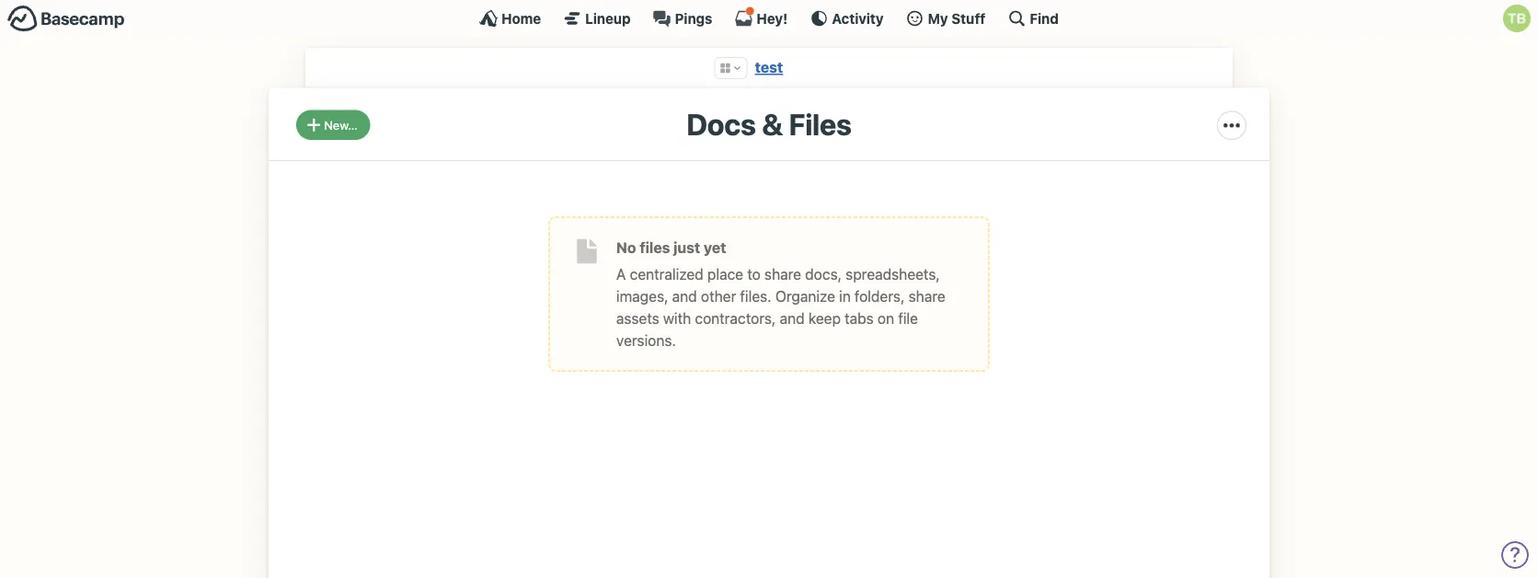 Task type: vqa. For each thing, say whether or not it's contained in the screenshot.
Jer Mill 'image'
no



Task type: locate. For each thing, give the bounding box(es) containing it.
place
[[708, 265, 744, 283]]

0 vertical spatial and
[[673, 287, 697, 305]]

images,
[[617, 287, 669, 305]]

just
[[674, 239, 701, 256]]

a
[[617, 265, 626, 283]]

&
[[762, 106, 783, 141]]

share
[[765, 265, 802, 283], [909, 287, 946, 305]]

files.
[[740, 287, 772, 305]]

1 horizontal spatial and
[[780, 310, 805, 327]]

tabs
[[845, 310, 874, 327]]

yet
[[704, 239, 727, 256]]

docs,
[[806, 265, 842, 283]]

0 vertical spatial share
[[765, 265, 802, 283]]

folders,
[[855, 287, 905, 305]]

and
[[673, 287, 697, 305], [780, 310, 805, 327]]

pings button
[[653, 9, 713, 28]]

no
[[617, 239, 637, 256]]

versions.
[[617, 332, 676, 349]]

no files just yet a centralized place to share docs, spreadsheets, images, and other files. organize in folders, share assets with contractors, and keep tabs on file versions.
[[617, 239, 946, 349]]

1 horizontal spatial share
[[909, 287, 946, 305]]

1 vertical spatial and
[[780, 310, 805, 327]]

0 horizontal spatial and
[[673, 287, 697, 305]]

tim burton image
[[1504, 5, 1532, 32]]

new… button
[[296, 110, 371, 140]]

file
[[899, 310, 919, 327]]

activity
[[832, 10, 884, 26]]

pings
[[675, 10, 713, 26]]

lineup
[[586, 10, 631, 26]]

main element
[[0, 0, 1539, 36]]

on
[[878, 310, 895, 327]]

docs
[[687, 106, 756, 141]]

contractors,
[[695, 310, 776, 327]]

to
[[748, 265, 761, 283]]

0 horizontal spatial share
[[765, 265, 802, 283]]

organize
[[776, 287, 836, 305]]

and up the with in the left of the page
[[673, 287, 697, 305]]

and down organize
[[780, 310, 805, 327]]

share up file
[[909, 287, 946, 305]]

docs & files
[[687, 106, 852, 141]]

test
[[755, 58, 783, 76]]

stuff
[[952, 10, 986, 26]]

my
[[928, 10, 949, 26]]

in
[[840, 287, 851, 305]]

1 vertical spatial share
[[909, 287, 946, 305]]

share right to on the left top
[[765, 265, 802, 283]]



Task type: describe. For each thing, give the bounding box(es) containing it.
files
[[789, 106, 852, 141]]

activity link
[[810, 9, 884, 28]]

home
[[502, 10, 541, 26]]

other
[[701, 287, 737, 305]]

my stuff button
[[906, 9, 986, 28]]

with
[[664, 310, 691, 327]]

assets
[[617, 310, 660, 327]]

hey!
[[757, 10, 788, 26]]

spreadsheets,
[[846, 265, 940, 283]]

hey! button
[[735, 6, 788, 28]]

files
[[640, 239, 670, 256]]

find button
[[1008, 9, 1059, 28]]

keep
[[809, 310, 841, 327]]

test link
[[755, 58, 783, 76]]

centralized
[[630, 265, 704, 283]]

lineup link
[[563, 9, 631, 28]]

find
[[1030, 10, 1059, 26]]

home link
[[480, 9, 541, 28]]

switch accounts image
[[7, 5, 125, 33]]

my stuff
[[928, 10, 986, 26]]

new…
[[324, 118, 358, 132]]



